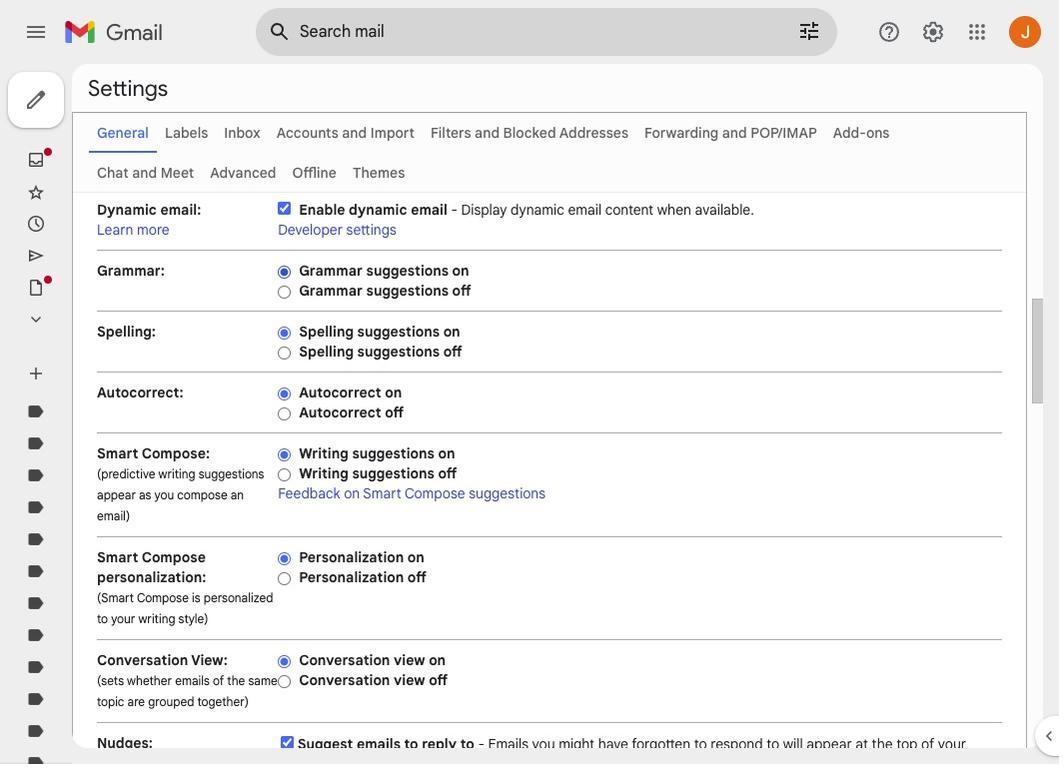 Task type: describe. For each thing, give the bounding box(es) containing it.
1 vertical spatial smart
[[363, 485, 401, 503]]

appear inside - emails you might have forgotten to respond to will appear at the top of your inbox
[[807, 736, 852, 754]]

conversation for conversation view on
[[299, 652, 390, 670]]

Spelling suggestions on radio
[[278, 326, 291, 341]]

offline
[[292, 164, 337, 182]]

1 dynamic from the left
[[349, 201, 407, 219]]

suggest
[[298, 736, 353, 754]]

spelling:
[[97, 323, 156, 341]]

to left respond
[[694, 736, 707, 754]]

grouped
[[148, 695, 194, 710]]

grammar:
[[97, 262, 165, 280]]

2 email from the left
[[568, 201, 602, 219]]

Spelling suggestions off radio
[[278, 346, 291, 361]]

topic
[[97, 695, 124, 710]]

spelling for spelling suggestions off
[[299, 343, 354, 361]]

- inside enable dynamic email - display dynamic email content when available. developer settings
[[451, 201, 458, 219]]

suggestions for writing suggestions on
[[352, 445, 435, 463]]

writing suggestions off
[[299, 465, 457, 483]]

feedback on smart compose suggestions link
[[278, 485, 546, 503]]

accounts
[[277, 124, 339, 142]]

compose:
[[142, 445, 210, 463]]

whether
[[127, 674, 172, 689]]

import
[[371, 124, 415, 142]]

1 horizontal spatial emails
[[357, 736, 401, 754]]

on up spelling suggestions off
[[443, 323, 460, 341]]

will
[[783, 736, 803, 754]]

are
[[127, 695, 145, 710]]

of inside conversation view: (sets whether emails of the same topic are grouped together)
[[213, 674, 224, 689]]

your inside - emails you might have forgotten to respond to will appear at the top of your inbox
[[938, 736, 967, 754]]

addresses
[[560, 124, 629, 142]]

might
[[559, 736, 595, 754]]

off for conversation view on
[[429, 672, 448, 690]]

support image
[[878, 20, 902, 44]]

and for accounts
[[342, 124, 367, 142]]

learn more link
[[97, 221, 170, 239]]

settings
[[88, 74, 168, 101]]

main menu image
[[24, 20, 48, 44]]

offline link
[[292, 164, 337, 182]]

on down writing suggestions off
[[344, 485, 360, 503]]

developer settings link
[[278, 221, 397, 239]]

chat
[[97, 164, 129, 182]]

the inside conversation view: (sets whether emails of the same topic are grouped together)
[[227, 674, 245, 689]]

dynamic email: learn more
[[97, 201, 201, 239]]

email)
[[97, 509, 130, 524]]

conversation view on
[[299, 652, 446, 670]]

0 vertical spatial compose
[[405, 485, 465, 503]]

2 dynamic from the left
[[511, 201, 565, 219]]

chat and meet
[[97, 164, 194, 182]]

personalization off
[[299, 569, 427, 587]]

Writing suggestions off radio
[[278, 468, 291, 483]]

same
[[248, 674, 278, 689]]

Writing suggestions on radio
[[278, 448, 291, 463]]

(smart
[[97, 591, 134, 606]]

email:
[[160, 201, 201, 219]]

advanced
[[210, 164, 276, 182]]

writing for writing suggestions on
[[299, 445, 349, 463]]

on down display
[[452, 262, 469, 280]]

Grammar suggestions off radio
[[278, 285, 291, 300]]

and for forwarding
[[722, 124, 747, 142]]

display
[[461, 201, 507, 219]]

writing inside smart compose personalization: (smart compose is personalized to your writing style)
[[138, 612, 175, 627]]

forwarding and pop/imap link
[[645, 124, 817, 142]]

meet
[[161, 164, 194, 182]]

the inside - emails you might have forgotten to respond to will appear at the top of your inbox
[[872, 736, 893, 754]]

suggestions for grammar suggestions on
[[366, 262, 449, 280]]

on up conversation view off
[[429, 652, 446, 670]]

suggestions for grammar suggestions off
[[366, 282, 449, 300]]

spelling suggestions on
[[299, 323, 460, 341]]

filters and blocked addresses
[[431, 124, 629, 142]]

enable dynamic email - display dynamic email content when available. developer settings
[[278, 201, 754, 239]]

personalized
[[204, 591, 273, 606]]

off down personalization on
[[408, 569, 427, 587]]

add-ons link
[[833, 124, 890, 142]]

content
[[605, 201, 654, 219]]

autocorrect:
[[97, 384, 183, 402]]

accounts and import link
[[277, 124, 415, 142]]

chat and meet link
[[97, 164, 194, 182]]

autocorrect on
[[299, 384, 402, 402]]

suggestions for spelling suggestions off
[[357, 343, 440, 361]]

conversation for conversation view: (sets whether emails of the same topic are grouped together)
[[97, 652, 188, 670]]

view for on
[[394, 652, 425, 670]]

off for spelling suggestions on
[[443, 343, 462, 361]]

on down spelling suggestions off
[[385, 384, 402, 402]]

of inside - emails you might have forgotten to respond to will appear at the top of your inbox
[[922, 736, 935, 754]]

Autocorrect off radio
[[278, 407, 291, 422]]

suggestions for spelling suggestions on
[[357, 323, 440, 341]]

(predictive
[[97, 467, 155, 482]]

settings
[[346, 221, 397, 239]]

labels link
[[165, 124, 208, 142]]

Personalization off radio
[[278, 572, 291, 587]]

themes
[[353, 164, 405, 182]]

dynamic
[[97, 201, 157, 219]]

is
[[192, 591, 201, 606]]

an
[[231, 488, 244, 503]]

spelling for spelling suggestions on
[[299, 323, 354, 341]]

general link
[[97, 124, 149, 142]]

writing inside smart compose: (predictive writing suggestions appear as you compose an email)
[[158, 467, 195, 482]]



Task type: locate. For each thing, give the bounding box(es) containing it.
view up conversation view off
[[394, 652, 425, 670]]

and left import
[[342, 124, 367, 142]]

2 grammar from the top
[[299, 282, 363, 300]]

0 vertical spatial emails
[[175, 674, 210, 689]]

filters and blocked addresses link
[[431, 124, 629, 142]]

learn
[[97, 221, 133, 239]]

personalization up personalization off
[[299, 549, 404, 567]]

personalization down personalization on
[[299, 569, 404, 587]]

personalization:
[[97, 569, 206, 587]]

grammar suggestions off
[[299, 282, 471, 300]]

1 vertical spatial your
[[938, 736, 967, 754]]

forgotten
[[632, 736, 691, 754]]

1 vertical spatial personalization
[[299, 569, 404, 587]]

view down conversation view on
[[394, 672, 425, 690]]

respond
[[711, 736, 763, 754]]

inbox
[[224, 124, 261, 142]]

1 horizontal spatial you
[[532, 736, 555, 754]]

and for chat
[[132, 164, 157, 182]]

compose down personalization:
[[137, 591, 189, 606]]

compose down writing suggestions off
[[405, 485, 465, 503]]

you left might
[[532, 736, 555, 754]]

writing left style)
[[138, 612, 175, 627]]

2 vertical spatial compose
[[137, 591, 189, 606]]

conversation up "whether" on the left of the page
[[97, 652, 188, 670]]

compose up personalization:
[[142, 549, 206, 567]]

smart inside smart compose: (predictive writing suggestions appear as you compose an email)
[[97, 445, 138, 463]]

have
[[598, 736, 629, 754]]

autocorrect off
[[299, 404, 404, 422]]

smart for smart compose personalization:
[[97, 549, 138, 567]]

writing
[[158, 467, 195, 482], [138, 612, 175, 627]]

appear inside smart compose: (predictive writing suggestions appear as you compose an email)
[[97, 488, 136, 503]]

style)
[[178, 612, 208, 627]]

email left display
[[411, 201, 448, 219]]

grammar for grammar suggestions off
[[299, 282, 363, 300]]

1 horizontal spatial -
[[478, 736, 485, 754]]

navigation
[[0, 64, 240, 765]]

autocorrect down 'autocorrect on'
[[299, 404, 381, 422]]

advanced link
[[210, 164, 276, 182]]

pop/imap
[[751, 124, 817, 142]]

more
[[137, 221, 170, 239]]

0 vertical spatial spelling
[[299, 323, 354, 341]]

0 vertical spatial of
[[213, 674, 224, 689]]

writing up feedback
[[299, 465, 349, 483]]

your down (smart
[[111, 612, 135, 627]]

1 horizontal spatial your
[[938, 736, 967, 754]]

1 vertical spatial view
[[394, 672, 425, 690]]

to inside smart compose personalization: (smart compose is personalized to your writing style)
[[97, 612, 108, 627]]

smart inside smart compose personalization: (smart compose is personalized to your writing style)
[[97, 549, 138, 567]]

dynamic right display
[[511, 201, 565, 219]]

forwarding
[[645, 124, 719, 142]]

spelling suggestions off
[[299, 343, 462, 361]]

your inside smart compose personalization: (smart compose is personalized to your writing style)
[[111, 612, 135, 627]]

smart up personalization:
[[97, 549, 138, 567]]

0 horizontal spatial your
[[111, 612, 135, 627]]

- left emails
[[478, 736, 485, 754]]

emails
[[488, 736, 529, 754]]

0 vertical spatial the
[[227, 674, 245, 689]]

add-
[[833, 124, 866, 142]]

accounts and import
[[277, 124, 415, 142]]

spelling right spelling suggestions on option
[[299, 323, 354, 341]]

off up feedback on smart compose suggestions link
[[438, 465, 457, 483]]

suggest emails to reply to
[[298, 736, 475, 754]]

ons
[[866, 124, 890, 142]]

1 view from the top
[[394, 652, 425, 670]]

conversation up conversation view off
[[299, 652, 390, 670]]

conversation
[[97, 652, 188, 670], [299, 652, 390, 670], [299, 672, 390, 690]]

and right filters
[[475, 124, 500, 142]]

personalization for personalization on
[[299, 549, 404, 567]]

0 vertical spatial smart
[[97, 445, 138, 463]]

Grammar suggestions on radio
[[278, 265, 291, 280]]

0 horizontal spatial you
[[154, 488, 174, 503]]

conversation inside conversation view: (sets whether emails of the same topic are grouped together)
[[97, 652, 188, 670]]

together)
[[197, 695, 249, 710]]

0 vertical spatial writing
[[158, 467, 195, 482]]

1 grammar from the top
[[299, 262, 363, 280]]

top
[[897, 736, 918, 754]]

1 horizontal spatial appear
[[807, 736, 852, 754]]

smart compose: (predictive writing suggestions appear as you compose an email)
[[97, 445, 264, 524]]

grammar
[[299, 262, 363, 280], [299, 282, 363, 300]]

- left display
[[451, 201, 458, 219]]

2 autocorrect from the top
[[299, 404, 381, 422]]

0 horizontal spatial dynamic
[[349, 201, 407, 219]]

0 vertical spatial grammar
[[299, 262, 363, 280]]

reply
[[422, 736, 457, 754]]

1 autocorrect from the top
[[299, 384, 381, 402]]

1 vertical spatial spelling
[[299, 343, 354, 361]]

1 vertical spatial appear
[[807, 736, 852, 754]]

1 writing from the top
[[299, 445, 349, 463]]

2 spelling from the top
[[299, 343, 354, 361]]

1 vertical spatial of
[[922, 736, 935, 754]]

2 writing from the top
[[299, 465, 349, 483]]

writing
[[299, 445, 349, 463], [299, 465, 349, 483]]

1 vertical spatial you
[[532, 736, 555, 754]]

1 vertical spatial writing
[[138, 612, 175, 627]]

off up writing suggestions on
[[385, 404, 404, 422]]

personalization for personalization off
[[299, 569, 404, 587]]

autocorrect for autocorrect off
[[299, 404, 381, 422]]

1 vertical spatial autocorrect
[[299, 404, 381, 422]]

0 vertical spatial writing
[[299, 445, 349, 463]]

developer
[[278, 221, 343, 239]]

- emails you might have forgotten to respond to will appear at the top of your inbox
[[279, 736, 967, 765]]

enable
[[299, 201, 345, 219]]

off for grammar suggestions on
[[452, 282, 471, 300]]

None search field
[[256, 8, 838, 56]]

2 view from the top
[[394, 672, 425, 690]]

inbox
[[279, 756, 314, 765]]

suggestions inside smart compose: (predictive writing suggestions appear as you compose an email)
[[199, 467, 264, 482]]

your right top
[[938, 736, 967, 754]]

grammar for grammar suggestions on
[[299, 262, 363, 280]]

(sets
[[97, 674, 124, 689]]

to left the 'reply'
[[404, 736, 419, 754]]

smart up '(predictive'
[[97, 445, 138, 463]]

None checkbox
[[278, 202, 291, 215], [281, 737, 294, 750], [278, 202, 291, 215], [281, 737, 294, 750]]

and
[[342, 124, 367, 142], [475, 124, 500, 142], [722, 124, 747, 142], [132, 164, 157, 182]]

0 vertical spatial autocorrect
[[299, 384, 381, 402]]

spelling right spelling suggestions off option
[[299, 343, 354, 361]]

to down (smart
[[97, 612, 108, 627]]

1 vertical spatial emails
[[357, 736, 401, 754]]

and for filters
[[475, 124, 500, 142]]

you inside - emails you might have forgotten to respond to will appear at the top of your inbox
[[532, 736, 555, 754]]

inbox link
[[224, 124, 261, 142]]

grammar right grammar suggestions off option
[[299, 282, 363, 300]]

Conversation view on radio
[[278, 655, 291, 669]]

1 horizontal spatial dynamic
[[511, 201, 565, 219]]

off
[[452, 282, 471, 300], [443, 343, 462, 361], [385, 404, 404, 422], [438, 465, 457, 483], [408, 569, 427, 587], [429, 672, 448, 690]]

spelling
[[299, 323, 354, 341], [299, 343, 354, 361]]

1 spelling from the top
[[299, 323, 354, 341]]

emails inside conversation view: (sets whether emails of the same topic are grouped together)
[[175, 674, 210, 689]]

0 vertical spatial view
[[394, 652, 425, 670]]

at
[[856, 736, 869, 754]]

grammar down developer settings link
[[299, 262, 363, 280]]

0 horizontal spatial of
[[213, 674, 224, 689]]

Conversation view off radio
[[278, 674, 291, 689]]

2 personalization from the top
[[299, 569, 404, 587]]

you right as
[[154, 488, 174, 503]]

you inside smart compose: (predictive writing suggestions appear as you compose an email)
[[154, 488, 174, 503]]

labels
[[165, 124, 208, 142]]

and right chat
[[132, 164, 157, 182]]

compose
[[405, 485, 465, 503], [142, 549, 206, 567], [137, 591, 189, 606]]

to right the 'reply'
[[460, 736, 475, 754]]

search mail image
[[262, 14, 298, 50]]

0 horizontal spatial -
[[451, 201, 458, 219]]

grammar suggestions on
[[299, 262, 469, 280]]

1 vertical spatial compose
[[142, 549, 206, 567]]

available.
[[695, 201, 754, 219]]

0 horizontal spatial email
[[411, 201, 448, 219]]

and left pop/imap
[[722, 124, 747, 142]]

- inside - emails you might have forgotten to respond to will appear at the top of your inbox
[[478, 736, 485, 754]]

personalization on
[[299, 549, 425, 567]]

gmail image
[[64, 12, 173, 52]]

writing for writing suggestions off
[[299, 465, 349, 483]]

view
[[394, 652, 425, 670], [394, 672, 425, 690]]

blocked
[[503, 124, 556, 142]]

off down grammar suggestions on
[[452, 282, 471, 300]]

0 vertical spatial -
[[451, 201, 458, 219]]

general
[[97, 124, 149, 142]]

1 vertical spatial writing
[[299, 465, 349, 483]]

off for writing suggestions on
[[438, 465, 457, 483]]

writing right writing suggestions on option
[[299, 445, 349, 463]]

0 horizontal spatial emails
[[175, 674, 210, 689]]

smart
[[97, 445, 138, 463], [363, 485, 401, 503], [97, 549, 138, 567]]

conversation down conversation view on
[[299, 672, 390, 690]]

0 horizontal spatial appear
[[97, 488, 136, 503]]

email left content
[[568, 201, 602, 219]]

emails
[[175, 674, 210, 689], [357, 736, 401, 754]]

you
[[154, 488, 174, 503], [532, 736, 555, 754]]

forwarding and pop/imap
[[645, 124, 817, 142]]

1 vertical spatial grammar
[[299, 282, 363, 300]]

2 vertical spatial smart
[[97, 549, 138, 567]]

filters
[[431, 124, 471, 142]]

off down spelling suggestions on
[[443, 343, 462, 361]]

writing suggestions on
[[299, 445, 455, 463]]

1 vertical spatial the
[[872, 736, 893, 754]]

of right top
[[922, 736, 935, 754]]

the up together)
[[227, 674, 245, 689]]

of
[[213, 674, 224, 689], [922, 736, 935, 754]]

conversation view: (sets whether emails of the same topic are grouped together)
[[97, 652, 278, 710]]

Search mail text field
[[300, 22, 742, 42]]

0 vertical spatial personalization
[[299, 549, 404, 567]]

1 horizontal spatial of
[[922, 736, 935, 754]]

conversation for conversation view off
[[299, 672, 390, 690]]

0 vertical spatial appear
[[97, 488, 136, 503]]

the right at
[[872, 736, 893, 754]]

Personalization on radio
[[278, 552, 291, 567]]

add-ons
[[833, 124, 890, 142]]

0 vertical spatial your
[[111, 612, 135, 627]]

compose
[[177, 488, 228, 503]]

0 horizontal spatial the
[[227, 674, 245, 689]]

0 vertical spatial you
[[154, 488, 174, 503]]

emails down view:
[[175, 674, 210, 689]]

advanced search options image
[[790, 11, 830, 51]]

1 personalization from the top
[[299, 549, 404, 567]]

when
[[657, 201, 692, 219]]

off up the 'reply'
[[429, 672, 448, 690]]

suggestions for writing suggestions off
[[352, 465, 435, 483]]

as
[[139, 488, 151, 503]]

to left will
[[767, 736, 780, 754]]

1 horizontal spatial the
[[872, 736, 893, 754]]

autocorrect up autocorrect off
[[299, 384, 381, 402]]

smart for smart compose:
[[97, 445, 138, 463]]

1 horizontal spatial email
[[568, 201, 602, 219]]

view for off
[[394, 672, 425, 690]]

appear
[[97, 488, 136, 503], [807, 736, 852, 754]]

conversation view off
[[299, 672, 448, 690]]

on up personalization off
[[408, 549, 425, 567]]

feedback
[[278, 485, 340, 503]]

dynamic up settings
[[349, 201, 407, 219]]

view:
[[191, 652, 228, 670]]

Autocorrect on radio
[[278, 387, 291, 402]]

autocorrect
[[299, 384, 381, 402], [299, 404, 381, 422]]

of up together)
[[213, 674, 224, 689]]

settings image
[[922, 20, 946, 44]]

emails right suggest
[[357, 736, 401, 754]]

smart down writing suggestions off
[[363, 485, 401, 503]]

on up feedback on smart compose suggestions link
[[438, 445, 455, 463]]

on
[[452, 262, 469, 280], [443, 323, 460, 341], [385, 384, 402, 402], [438, 445, 455, 463], [344, 485, 360, 503], [408, 549, 425, 567], [429, 652, 446, 670]]

smart compose personalization: (smart compose is personalized to your writing style)
[[97, 549, 273, 627]]

appear up email)
[[97, 488, 136, 503]]

themes link
[[353, 164, 405, 182]]

dynamic
[[349, 201, 407, 219], [511, 201, 565, 219]]

appear left at
[[807, 736, 852, 754]]

writing down compose:
[[158, 467, 195, 482]]

1 vertical spatial -
[[478, 736, 485, 754]]

autocorrect for autocorrect on
[[299, 384, 381, 402]]

1 email from the left
[[411, 201, 448, 219]]



Task type: vqa. For each thing, say whether or not it's contained in the screenshot.
the topmost security
no



